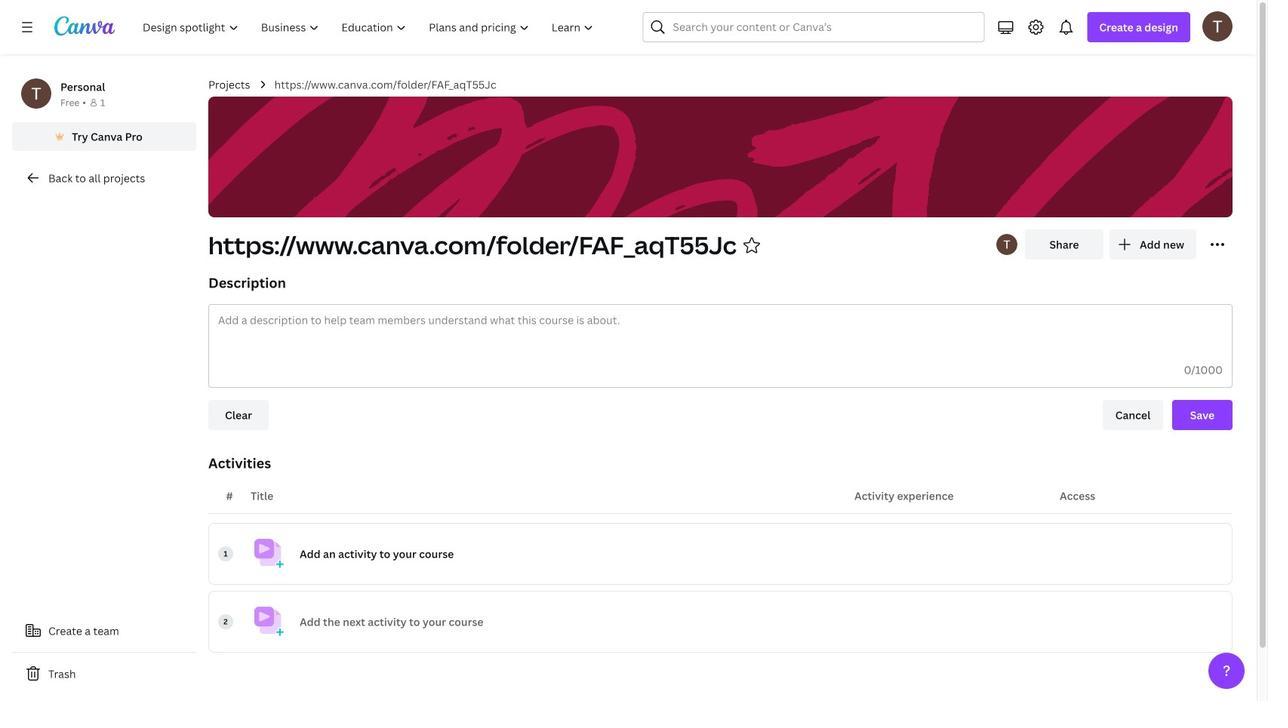 Task type: vqa. For each thing, say whether or not it's contained in the screenshot.
for inside Teachers, Google Certified Educators, And Google Certified Trainers Working For Educational Institutions Accredited By An Authorized Governmental Agency,
no



Task type: describe. For each thing, give the bounding box(es) containing it.
terry turtle image
[[1203, 11, 1233, 41]]

Search search field
[[673, 13, 955, 42]]

1 row from the top
[[208, 523, 1233, 585]]



Task type: locate. For each thing, give the bounding box(es) containing it.
top level navigation element
[[133, 12, 607, 42]]

2 row from the top
[[208, 591, 1233, 653]]

Add a description to help team members understand what this course is about. text field
[[209, 305, 1232, 353]]

row
[[208, 523, 1233, 585], [208, 591, 1233, 653]]

0 vertical spatial row
[[208, 523, 1233, 585]]

1 vertical spatial row
[[208, 591, 1233, 653]]

0 out of 1,000 characters used element
[[1184, 363, 1223, 377]]

None search field
[[643, 12, 985, 42]]



